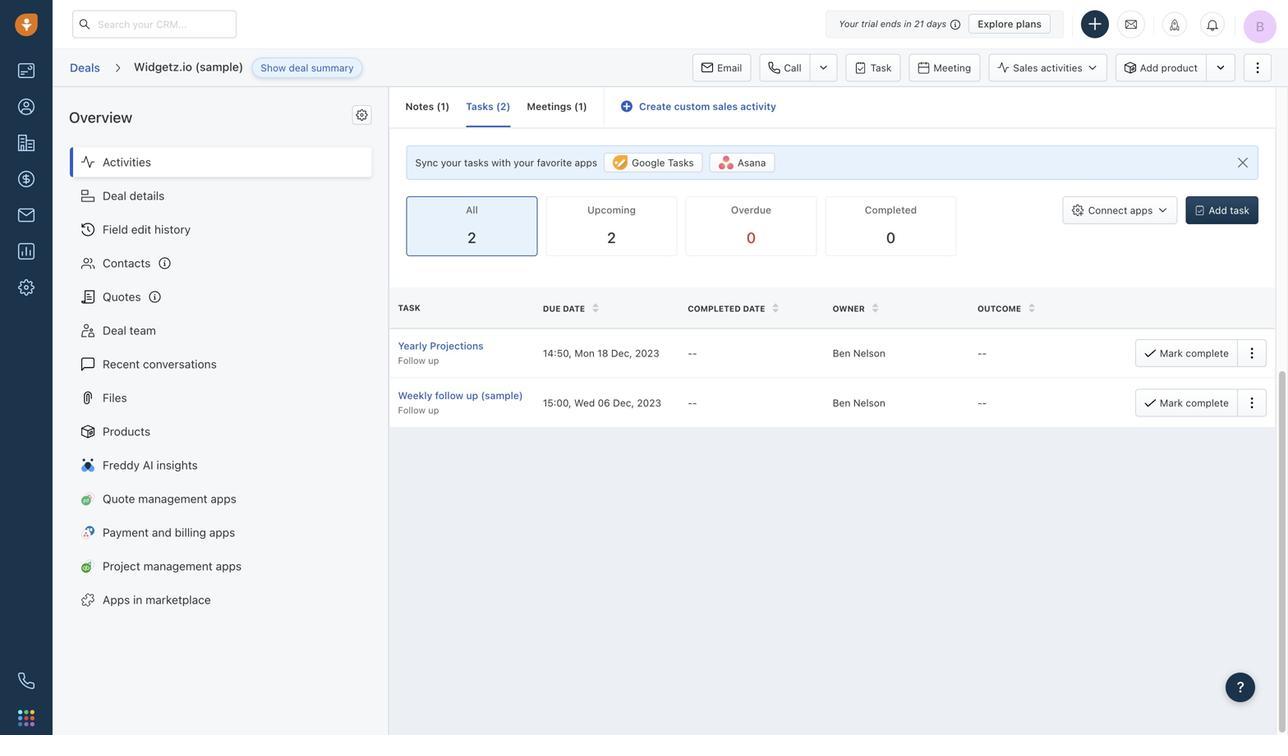 Task type: locate. For each thing, give the bounding box(es) containing it.
0 vertical spatial completed
[[865, 204, 917, 216]]

2023 for 15:00, wed 06 dec, 2023
[[637, 397, 662, 409]]

your trial ends in 21 days
[[839, 18, 947, 29]]

your right with
[[514, 157, 534, 169]]

sales
[[1014, 62, 1039, 74]]

0 vertical spatial ben nelson
[[833, 348, 886, 359]]

1 right meetings
[[579, 101, 584, 112]]

completed for completed
[[865, 204, 917, 216]]

2 1 from the left
[[579, 101, 584, 112]]

management up the marketplace
[[143, 560, 213, 573]]

1 deal from the top
[[103, 189, 126, 202]]

1 ( from the left
[[437, 101, 441, 112]]

0 vertical spatial complete
[[1186, 348, 1230, 359]]

) right meetings
[[584, 101, 588, 112]]

0 for overdue
[[747, 229, 756, 247]]

1 horizontal spatial completed
[[865, 204, 917, 216]]

field
[[103, 223, 128, 236]]

mark
[[1161, 348, 1184, 359], [1161, 397, 1184, 409]]

) for notes ( 1 )
[[446, 101, 450, 112]]

dec, right 06
[[613, 397, 635, 409]]

--
[[688, 348, 697, 359], [978, 348, 987, 359], [688, 397, 697, 409], [978, 397, 987, 409]]

0 horizontal spatial completed
[[688, 304, 741, 313]]

1 vertical spatial add
[[1209, 205, 1228, 216]]

completed date
[[688, 304, 766, 313]]

2 down upcoming
[[608, 229, 616, 247]]

0 horizontal spatial (sample)
[[195, 60, 244, 73]]

ben nelson
[[833, 348, 886, 359], [833, 397, 886, 409]]

2 left meetings
[[501, 101, 507, 112]]

2 follow from the top
[[398, 405, 426, 416]]

call button
[[760, 54, 810, 82]]

deal for deal details
[[103, 189, 126, 202]]

meeting
[[934, 62, 972, 74]]

0 vertical spatial nelson
[[854, 348, 886, 359]]

1 mark complete button from the top
[[1136, 340, 1238, 367]]

1 horizontal spatial (sample)
[[481, 390, 523, 401]]

( right meetings
[[575, 101, 579, 112]]

follow down yearly
[[398, 356, 426, 366]]

1 horizontal spatial tasks
[[668, 157, 694, 169]]

connect apps button
[[1063, 197, 1178, 224], [1063, 197, 1178, 224]]

0 horizontal spatial task
[[398, 303, 421, 313]]

1 vertical spatial up
[[466, 390, 479, 401]]

0 horizontal spatial date
[[563, 304, 585, 313]]

1 for notes ( 1 )
[[441, 101, 446, 112]]

deal left details
[[103, 189, 126, 202]]

1 mark complete from the top
[[1161, 348, 1230, 359]]

1 vertical spatial tasks
[[668, 157, 694, 169]]

follow down weekly
[[398, 405, 426, 416]]

1 vertical spatial mark
[[1161, 397, 1184, 409]]

1 right notes
[[441, 101, 446, 112]]

ben nelson for 15:00, wed 06 dec, 2023
[[833, 397, 886, 409]]

with
[[492, 157, 511, 169]]

18
[[598, 348, 609, 359]]

1
[[441, 101, 446, 112], [579, 101, 584, 112]]

2 ) from the left
[[507, 101, 511, 112]]

2023 right 06
[[637, 397, 662, 409]]

1 horizontal spatial your
[[514, 157, 534, 169]]

1 vertical spatial mark complete
[[1161, 397, 1230, 409]]

details
[[130, 189, 165, 202]]

1 follow from the top
[[398, 356, 426, 366]]

task button
[[846, 54, 901, 82]]

add left product
[[1141, 62, 1159, 74]]

1 ben nelson from the top
[[833, 348, 886, 359]]

0 horizontal spatial )
[[446, 101, 450, 112]]

0 vertical spatial (sample)
[[195, 60, 244, 73]]

1 vertical spatial 2023
[[637, 397, 662, 409]]

add
[[1141, 62, 1159, 74], [1209, 205, 1228, 216]]

management
[[138, 492, 208, 506], [143, 560, 213, 573]]

deals link
[[69, 55, 101, 81]]

0 vertical spatial dec,
[[611, 348, 633, 359]]

completed
[[865, 204, 917, 216], [688, 304, 741, 313]]

mng settings image
[[356, 110, 368, 121]]

task up yearly
[[398, 303, 421, 313]]

date
[[563, 304, 585, 313], [744, 304, 766, 313]]

complete
[[1186, 348, 1230, 359], [1186, 397, 1230, 409]]

add inside button
[[1141, 62, 1159, 74]]

up
[[428, 356, 439, 366], [466, 390, 479, 401], [428, 405, 439, 416]]

) left meetings
[[507, 101, 511, 112]]

0 horizontal spatial add
[[1141, 62, 1159, 74]]

product
[[1162, 62, 1198, 74]]

ben for 15:00, wed 06 dec, 2023
[[833, 397, 851, 409]]

custom
[[675, 101, 710, 112]]

weekly
[[398, 390, 433, 401]]

yearly
[[398, 340, 428, 352]]

show deal summary
[[261, 62, 354, 74]]

0 vertical spatial deal
[[103, 189, 126, 202]]

freddy ai insights
[[103, 459, 198, 472]]

in right apps
[[133, 593, 143, 607]]

1 vertical spatial mark complete button
[[1136, 389, 1238, 417]]

2 down all on the left
[[468, 229, 477, 247]]

google tasks
[[632, 157, 694, 169]]

1 horizontal spatial )
[[507, 101, 511, 112]]

0 vertical spatial task
[[871, 62, 892, 74]]

2 vertical spatial up
[[428, 405, 439, 416]]

1 vertical spatial ben nelson
[[833, 397, 886, 409]]

nelson for 15:00, wed 06 dec, 2023
[[854, 397, 886, 409]]

notes ( 1 )
[[406, 101, 450, 112]]

1 vertical spatial ben
[[833, 397, 851, 409]]

add inside "button"
[[1209, 205, 1228, 216]]

up inside the yearly projections follow up
[[428, 356, 439, 366]]

what's new image
[[1170, 19, 1181, 31]]

create custom sales activity
[[640, 101, 777, 112]]

1 ben from the top
[[833, 348, 851, 359]]

email
[[718, 62, 743, 74]]

2 ben from the top
[[833, 397, 851, 409]]

add left task
[[1209, 205, 1228, 216]]

apps
[[575, 157, 598, 169], [1131, 205, 1154, 216], [211, 492, 237, 506], [209, 526, 235, 540], [216, 560, 242, 573]]

deal details
[[103, 189, 165, 202]]

your right the sync
[[441, 157, 462, 169]]

3 ( from the left
[[575, 101, 579, 112]]

1 vertical spatial task
[[398, 303, 421, 313]]

0 vertical spatial tasks
[[466, 101, 494, 112]]

deal left team
[[103, 324, 126, 337]]

2 complete from the top
[[1186, 397, 1230, 409]]

ends
[[881, 18, 902, 29]]

edit
[[131, 223, 151, 236]]

2 deal from the top
[[103, 324, 126, 337]]

2 for upcoming
[[608, 229, 616, 247]]

1 ) from the left
[[446, 101, 450, 112]]

1 date from the left
[[563, 304, 585, 313]]

up down follow
[[428, 405, 439, 416]]

2
[[501, 101, 507, 112], [468, 229, 477, 247], [608, 229, 616, 247]]

)
[[446, 101, 450, 112], [507, 101, 511, 112], [584, 101, 588, 112]]

task
[[871, 62, 892, 74], [398, 303, 421, 313]]

2 horizontal spatial 2
[[608, 229, 616, 247]]

3 ) from the left
[[584, 101, 588, 112]]

1 your from the left
[[441, 157, 462, 169]]

1 nelson from the top
[[854, 348, 886, 359]]

0 vertical spatial mark complete button
[[1136, 340, 1238, 367]]

( for tasks
[[496, 101, 501, 112]]

0 vertical spatial in
[[904, 18, 912, 29]]

1 horizontal spatial (
[[496, 101, 501, 112]]

1 horizontal spatial 0
[[887, 229, 896, 247]]

1 horizontal spatial add
[[1209, 205, 1228, 216]]

management up payment and billing apps
[[138, 492, 208, 506]]

1 mark from the top
[[1161, 348, 1184, 359]]

mark complete for 14:50, mon 18 dec, 2023
[[1161, 348, 1230, 359]]

2 ( from the left
[[496, 101, 501, 112]]

0 vertical spatial follow
[[398, 356, 426, 366]]

2 for all
[[468, 229, 477, 247]]

date for due date
[[563, 304, 585, 313]]

2 nelson from the top
[[854, 397, 886, 409]]

add product
[[1141, 62, 1198, 74]]

in
[[904, 18, 912, 29], [133, 593, 143, 607]]

asana
[[738, 157, 766, 169]]

wed
[[575, 397, 595, 409]]

1 vertical spatial dec,
[[613, 397, 635, 409]]

1 vertical spatial complete
[[1186, 397, 1230, 409]]

due
[[543, 304, 561, 313]]

add product button
[[1116, 54, 1207, 82]]

) right notes
[[446, 101, 450, 112]]

history
[[155, 223, 191, 236]]

tasks right notes ( 1 )
[[466, 101, 494, 112]]

( right notes
[[437, 101, 441, 112]]

field edit history
[[103, 223, 191, 236]]

) for tasks ( 2 )
[[507, 101, 511, 112]]

phone element
[[10, 665, 43, 698]]

1 vertical spatial nelson
[[854, 397, 886, 409]]

1 complete from the top
[[1186, 348, 1230, 359]]

0 vertical spatial management
[[138, 492, 208, 506]]

dec, right 18
[[611, 348, 633, 359]]

recent conversations
[[103, 357, 217, 371]]

2023
[[635, 348, 660, 359], [637, 397, 662, 409]]

tasks right google
[[668, 157, 694, 169]]

create
[[640, 101, 672, 112]]

0 vertical spatial up
[[428, 356, 439, 366]]

task down ends
[[871, 62, 892, 74]]

1 0 from the left
[[747, 229, 756, 247]]

1 vertical spatial follow
[[398, 405, 426, 416]]

1 1 from the left
[[441, 101, 446, 112]]

up right follow
[[466, 390, 479, 401]]

nelson
[[854, 348, 886, 359], [854, 397, 886, 409]]

( left meetings
[[496, 101, 501, 112]]

2 horizontal spatial )
[[584, 101, 588, 112]]

mark for 15:00, wed 06 dec, 2023
[[1161, 397, 1184, 409]]

2 date from the left
[[744, 304, 766, 313]]

0 horizontal spatial (
[[437, 101, 441, 112]]

complete for 14:50, mon 18 dec, 2023
[[1186, 348, 1230, 359]]

sync
[[415, 157, 438, 169]]

0 vertical spatial 2023
[[635, 348, 660, 359]]

0 vertical spatial mark complete
[[1161, 348, 1230, 359]]

1 vertical spatial completed
[[688, 304, 741, 313]]

1 vertical spatial deal
[[103, 324, 126, 337]]

follow
[[435, 390, 464, 401]]

all
[[466, 204, 478, 216]]

2 horizontal spatial (
[[575, 101, 579, 112]]

1 horizontal spatial 1
[[579, 101, 584, 112]]

0 horizontal spatial 0
[[747, 229, 756, 247]]

1 vertical spatial (sample)
[[481, 390, 523, 401]]

2 ben nelson from the top
[[833, 397, 886, 409]]

0 vertical spatial mark
[[1161, 348, 1184, 359]]

sales
[[713, 101, 738, 112]]

0 horizontal spatial 1
[[441, 101, 446, 112]]

2 0 from the left
[[887, 229, 896, 247]]

follow
[[398, 356, 426, 366], [398, 405, 426, 416]]

1 horizontal spatial date
[[744, 304, 766, 313]]

1 horizontal spatial task
[[871, 62, 892, 74]]

in left 21
[[904, 18, 912, 29]]

0 horizontal spatial 2
[[468, 229, 477, 247]]

mark complete button
[[1136, 340, 1238, 367], [1136, 389, 1238, 417]]

up down projections
[[428, 356, 439, 366]]

1 horizontal spatial 2
[[501, 101, 507, 112]]

0 vertical spatial add
[[1141, 62, 1159, 74]]

task inside button
[[871, 62, 892, 74]]

0 horizontal spatial your
[[441, 157, 462, 169]]

0 vertical spatial ben
[[833, 348, 851, 359]]

2023 right 18
[[635, 348, 660, 359]]

(sample)
[[195, 60, 244, 73], [481, 390, 523, 401]]

0
[[747, 229, 756, 247], [887, 229, 896, 247]]

1 vertical spatial management
[[143, 560, 213, 573]]

2 mark complete from the top
[[1161, 397, 1230, 409]]

quotes
[[103, 290, 141, 304]]

apps
[[103, 593, 130, 607]]

sales activities button
[[989, 54, 1116, 82], [989, 54, 1108, 82]]

mark complete button for 14:50, mon 18 dec, 2023
[[1136, 340, 1238, 367]]

conversations
[[143, 357, 217, 371]]

0 horizontal spatial in
[[133, 593, 143, 607]]

ben
[[833, 348, 851, 359], [833, 397, 851, 409]]

(sample) left show
[[195, 60, 244, 73]]

2 mark from the top
[[1161, 397, 1184, 409]]

billing
[[175, 526, 206, 540]]

2 mark complete button from the top
[[1136, 389, 1238, 417]]

(sample) right follow
[[481, 390, 523, 401]]

1 horizontal spatial in
[[904, 18, 912, 29]]



Task type: vqa. For each thing, say whether or not it's contained in the screenshot.
"|"
no



Task type: describe. For each thing, give the bounding box(es) containing it.
apps in marketplace
[[103, 593, 211, 607]]

quote
[[103, 492, 135, 506]]

sales activities
[[1014, 62, 1083, 74]]

overview
[[69, 108, 132, 126]]

2023 for 14:50, mon 18 dec, 2023
[[635, 348, 660, 359]]

ben for 14:50, mon 18 dec, 2023
[[833, 348, 851, 359]]

management for project
[[143, 560, 213, 573]]

ben nelson for 14:50, mon 18 dec, 2023
[[833, 348, 886, 359]]

widgetz.io (sample)
[[134, 60, 244, 73]]

ai
[[143, 459, 153, 472]]

explore
[[978, 18, 1014, 30]]

Search your CRM... text field
[[72, 10, 237, 38]]

connect apps
[[1089, 205, 1154, 216]]

add for add product
[[1141, 62, 1159, 74]]

mark complete button for 15:00, wed 06 dec, 2023
[[1136, 389, 1238, 417]]

outcome
[[978, 304, 1022, 313]]

mon
[[575, 348, 595, 359]]

freddy
[[103, 459, 140, 472]]

days
[[927, 18, 947, 29]]

quote management apps
[[103, 492, 237, 506]]

mark for 14:50, mon 18 dec, 2023
[[1161, 348, 1184, 359]]

explore plans link
[[969, 14, 1051, 34]]

follow inside weekly follow up (sample) follow up
[[398, 405, 426, 416]]

weekly follow up (sample) link
[[398, 388, 527, 403]]

project management apps
[[103, 560, 242, 573]]

apps right favorite
[[575, 157, 598, 169]]

activities
[[103, 155, 151, 169]]

due date
[[543, 304, 585, 313]]

date for completed date
[[744, 304, 766, 313]]

completed for completed date
[[688, 304, 741, 313]]

apps down payment and billing apps
[[216, 560, 242, 573]]

nelson for 14:50, mon 18 dec, 2023
[[854, 348, 886, 359]]

activities
[[1042, 62, 1083, 74]]

( for meetings
[[575, 101, 579, 112]]

overdue
[[732, 204, 772, 216]]

contacts
[[103, 256, 151, 270]]

( for notes
[[437, 101, 441, 112]]

dec, for 06
[[613, 397, 635, 409]]

project
[[103, 560, 140, 573]]

follow inside the yearly projections follow up
[[398, 356, 426, 366]]

tasks inside button
[[668, 157, 694, 169]]

0 for completed
[[887, 229, 896, 247]]

meeting button
[[909, 54, 981, 82]]

email button
[[693, 54, 752, 82]]

payment and billing apps
[[103, 526, 235, 540]]

0 horizontal spatial tasks
[[466, 101, 494, 112]]

(sample) inside weekly follow up (sample) follow up
[[481, 390, 523, 401]]

products
[[103, 425, 151, 438]]

1 for meetings ( 1 )
[[579, 101, 584, 112]]

call
[[784, 62, 802, 74]]

projections
[[430, 340, 484, 352]]

2 your from the left
[[514, 157, 534, 169]]

deal
[[289, 62, 309, 74]]

mark complete for 15:00, wed 06 dec, 2023
[[1161, 397, 1230, 409]]

apps right connect
[[1131, 205, 1154, 216]]

send email image
[[1126, 18, 1138, 31]]

upcoming
[[588, 204, 636, 216]]

explore plans
[[978, 18, 1042, 30]]

summary
[[311, 62, 354, 74]]

meetings
[[527, 101, 572, 112]]

google tasks button
[[604, 153, 703, 173]]

and
[[152, 526, 172, 540]]

add for add task
[[1209, 205, 1228, 216]]

sync your tasks with your favorite apps
[[415, 157, 598, 169]]

connect
[[1089, 205, 1128, 216]]

apps right billing
[[209, 526, 235, 540]]

15:00, wed 06 dec, 2023
[[543, 397, 662, 409]]

insights
[[157, 459, 198, 472]]

google
[[632, 157, 665, 169]]

06
[[598, 397, 611, 409]]

deals
[[70, 61, 100, 74]]

14:50, mon 18 dec, 2023
[[543, 348, 660, 359]]

tasks ( 2 )
[[466, 101, 511, 112]]

show
[[261, 62, 286, 74]]

activity
[[741, 101, 777, 112]]

trial
[[862, 18, 878, 29]]

your
[[839, 18, 859, 29]]

freshworks switcher image
[[18, 710, 35, 727]]

widgetz.io
[[134, 60, 192, 73]]

deal for deal team
[[103, 324, 126, 337]]

yearly projections link
[[398, 339, 527, 354]]

plans
[[1017, 18, 1042, 30]]

weekly follow up (sample) follow up
[[398, 390, 523, 416]]

1 vertical spatial in
[[133, 593, 143, 607]]

notes
[[406, 101, 434, 112]]

create custom sales activity link
[[621, 101, 777, 112]]

yearly projections follow up
[[398, 340, 484, 366]]

) for meetings ( 1 )
[[584, 101, 588, 112]]

21
[[915, 18, 925, 29]]

add task button
[[1186, 197, 1259, 224]]

14:50,
[[543, 348, 572, 359]]

owner
[[833, 304, 865, 313]]

meetings ( 1 )
[[527, 101, 588, 112]]

dec, for 18
[[611, 348, 633, 359]]

tasks
[[464, 157, 489, 169]]

apps up payment and billing apps
[[211, 492, 237, 506]]

payment
[[103, 526, 149, 540]]

add task
[[1209, 205, 1250, 216]]

complete for 15:00, wed 06 dec, 2023
[[1186, 397, 1230, 409]]

favorite
[[537, 157, 572, 169]]

phone image
[[18, 673, 35, 690]]

15:00,
[[543, 397, 572, 409]]

task
[[1231, 205, 1250, 216]]

management for quote
[[138, 492, 208, 506]]

recent
[[103, 357, 140, 371]]

team
[[130, 324, 156, 337]]



